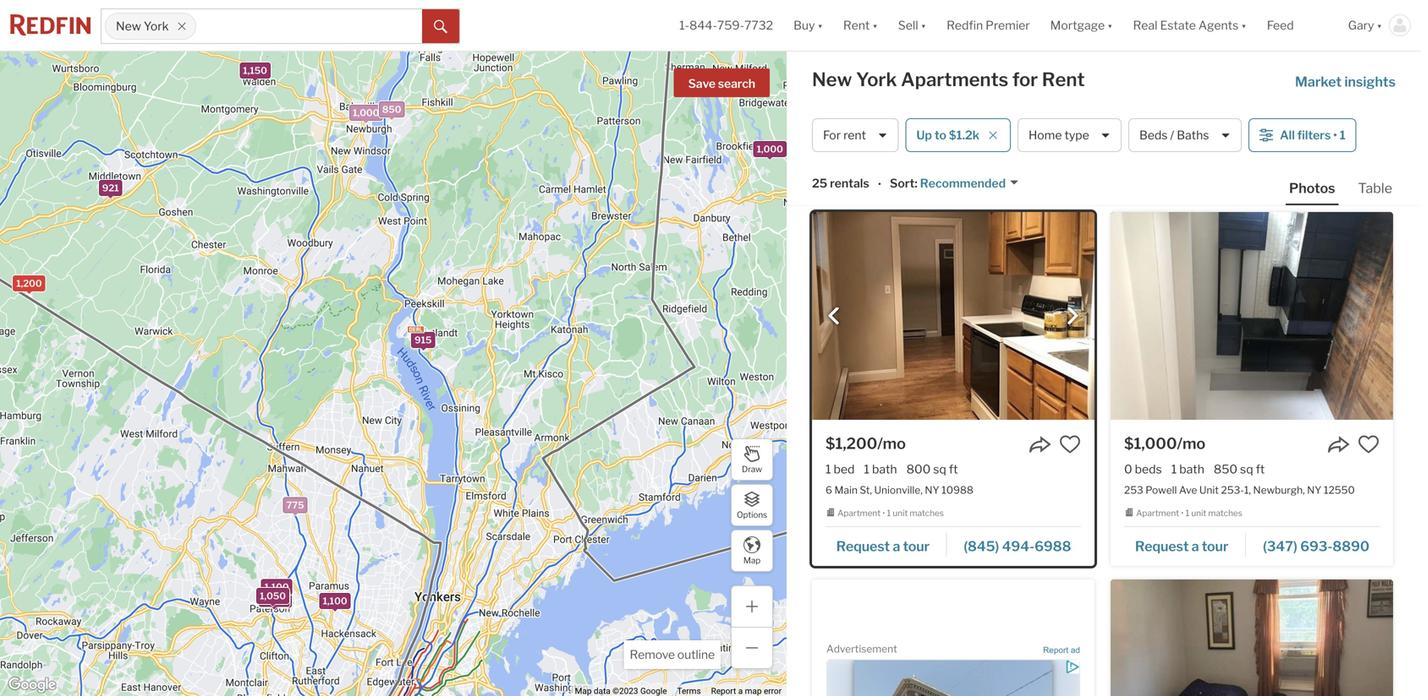 Task type: describe. For each thing, give the bounding box(es) containing it.
5 ▾ from the left
[[1241, 18, 1247, 32]]

sell ▾ button
[[888, 0, 936, 51]]

photo of 253 powell ave unit 253-1, newburgh, ny 12550 image
[[1111, 212, 1393, 420]]

save search button
[[674, 69, 770, 97]]

(845) 494-6988 link
[[947, 531, 1081, 560]]

google image
[[4, 675, 60, 697]]

home type
[[1029, 128, 1089, 142]]

market
[[1295, 74, 1342, 90]]

estate
[[1160, 18, 1196, 32]]

request for $1,000
[[1135, 539, 1189, 555]]

new york apartments for rent
[[812, 68, 1085, 91]]

6
[[826, 484, 832, 497]]

bath for $1,000
[[1179, 463, 1204, 477]]

1 down unionville,
[[887, 509, 891, 519]]

unionville,
[[874, 484, 923, 497]]

1 bed
[[826, 463, 855, 477]]

(845)
[[964, 539, 999, 555]]

693-
[[1300, 539, 1333, 555]]

1 bath for $1,200
[[864, 463, 897, 477]]

request a tour for $1,000
[[1135, 539, 1228, 555]]

market insights link
[[1295, 55, 1396, 92]]

photo of 1256 north ave unit 9, beacon, ny 12508 image
[[1111, 580, 1393, 697]]

sell ▾ button
[[898, 0, 926, 51]]

• inside 25 rentals •
[[878, 177, 881, 192]]

baths
[[1177, 128, 1209, 142]]

$1.2k
[[949, 128, 979, 142]]

0 beds
[[1124, 463, 1162, 477]]

newburgh,
[[1253, 484, 1305, 497]]

to
[[935, 128, 946, 142]]

(845) 494-6988
[[964, 539, 1071, 555]]

ad
[[1071, 646, 1080, 655]]

photo of 6 main st, unionville, ny 10988 image
[[812, 212, 1095, 420]]

tour for $1,000 /mo
[[1202, 539, 1228, 555]]

unit
[[1199, 484, 1219, 497]]

real estate agents ▾
[[1133, 18, 1247, 32]]

buy
[[793, 18, 815, 32]]

• inside 'button'
[[1333, 128, 1337, 142]]

previous button image
[[826, 308, 842, 325]]

draw
[[742, 465, 762, 475]]

remove outline
[[630, 648, 715, 663]]

favorite button checkbox for $1,200 /mo
[[1059, 434, 1081, 456]]

st,
[[860, 484, 872, 497]]

redfin
[[947, 18, 983, 32]]

1 down ave on the bottom right of page
[[1186, 509, 1189, 519]]

beds / baths
[[1139, 128, 1209, 142]]

advertisement
[[826, 644, 897, 656]]

buy ▾ button
[[793, 0, 823, 51]]

redfin premier
[[947, 18, 1030, 32]]

request a tour button for $1,200
[[826, 533, 947, 558]]

rent
[[843, 128, 866, 142]]

mortgage ▾
[[1050, 18, 1113, 32]]

report ad button
[[1043, 646, 1080, 659]]

915
[[415, 335, 432, 346]]

rent ▾ button
[[843, 0, 878, 51]]

sq for $1,200 /mo
[[933, 463, 946, 477]]

beds
[[1139, 128, 1168, 142]]

beds
[[1135, 463, 1162, 477]]

253-
[[1221, 484, 1244, 497]]

759-
[[717, 18, 744, 32]]

/mo for $1,000
[[1177, 435, 1206, 453]]

gary ▾
[[1348, 18, 1382, 32]]

outline
[[677, 648, 715, 663]]

up to $1.2k
[[916, 128, 979, 142]]

1-844-759-7732 link
[[679, 18, 773, 32]]

$1,200
[[826, 435, 877, 453]]

beds / baths button
[[1128, 118, 1242, 152]]

1 bath for $1,000
[[1171, 463, 1204, 477]]

submit search image
[[434, 20, 447, 34]]

insights
[[1344, 74, 1396, 90]]

921
[[102, 183, 119, 194]]

apartment • 1 unit matches for $1,000
[[1136, 509, 1242, 519]]

ave
[[1179, 484, 1197, 497]]

800
[[906, 463, 931, 477]]

buy ▾
[[793, 18, 823, 32]]

253 powell ave unit 253-1, newburgh, ny 12550
[[1124, 484, 1355, 497]]

(347) 693-8890 link
[[1246, 531, 1380, 560]]

▾ for gary ▾
[[1377, 18, 1382, 32]]

up
[[916, 128, 932, 142]]

remove outline button
[[624, 641, 721, 670]]

sort :
[[890, 176, 917, 191]]

1 ny from the left
[[925, 484, 939, 497]]

remove up to $1.2k image
[[988, 130, 998, 140]]

request a tour for $1,200
[[836, 539, 930, 555]]

2 ny from the left
[[1307, 484, 1322, 497]]

ad region
[[826, 660, 1080, 697]]

a for $1,000 /mo
[[1192, 539, 1199, 555]]

next button image
[[1064, 308, 1081, 325]]

map
[[743, 556, 761, 566]]

remove new york image
[[177, 21, 187, 31]]

matches for $1,200 /mo
[[910, 509, 944, 519]]

6 main st, unionville, ny 10988
[[826, 484, 974, 497]]

photos
[[1289, 180, 1335, 197]]

request a tour button for $1,000
[[1124, 533, 1246, 558]]

all
[[1280, 128, 1295, 142]]

table
[[1358, 180, 1392, 197]]

for
[[1012, 68, 1038, 91]]

▾ for mortgage ▾
[[1107, 18, 1113, 32]]

253
[[1124, 484, 1143, 497]]

1-844-759-7732
[[679, 18, 773, 32]]

up to $1.2k button
[[905, 118, 1011, 152]]



Task type: vqa. For each thing, say whether or not it's contained in the screenshot.
matches to the right
yes



Task type: locate. For each thing, give the bounding box(es) containing it.
494-
[[1002, 539, 1035, 555]]

0 horizontal spatial bath
[[872, 463, 897, 477]]

• right filters
[[1333, 128, 1337, 142]]

1 request a tour button from the left
[[826, 533, 947, 558]]

apartments
[[901, 68, 1008, 91]]

3 ▾ from the left
[[921, 18, 926, 32]]

1 horizontal spatial 1,000
[[353, 107, 379, 118]]

york down rent ▾ button
[[856, 68, 897, 91]]

0 vertical spatial 1,100
[[264, 582, 289, 593]]

2 favorite button checkbox from the left
[[1358, 434, 1380, 456]]

york for new york apartments for rent
[[856, 68, 897, 91]]

1 horizontal spatial apartment • 1 unit matches
[[1136, 509, 1242, 519]]

0 horizontal spatial ny
[[925, 484, 939, 497]]

ny left 12550
[[1307, 484, 1322, 497]]

type
[[1064, 128, 1089, 142]]

▾ for sell ▾
[[921, 18, 926, 32]]

0 horizontal spatial new
[[116, 19, 141, 33]]

apartment • 1 unit matches down ave on the bottom right of page
[[1136, 509, 1242, 519]]

bath up ave on the bottom right of page
[[1179, 463, 1204, 477]]

2 1 bath from the left
[[1171, 463, 1204, 477]]

0 horizontal spatial favorite button checkbox
[[1059, 434, 1081, 456]]

0 horizontal spatial 850
[[382, 104, 401, 115]]

0
[[1124, 463, 1132, 477]]

unit for $1,000 /mo
[[1191, 509, 1206, 519]]

1 tour from the left
[[903, 539, 930, 555]]

7732
[[744, 18, 773, 32]]

redfin premier button
[[936, 0, 1040, 51]]

sort
[[890, 176, 915, 191]]

▾ right sell
[[921, 18, 926, 32]]

filters
[[1297, 128, 1331, 142]]

all filters • 1
[[1280, 128, 1346, 142]]

1,100 down 775
[[264, 582, 289, 593]]

remove
[[630, 648, 675, 663]]

tour down 6 main st, unionville, ny 10988
[[903, 539, 930, 555]]

0 horizontal spatial tour
[[903, 539, 930, 555]]

mortgage
[[1050, 18, 1105, 32]]

2 sq from the left
[[1240, 463, 1253, 477]]

1 vertical spatial rent
[[1042, 68, 1085, 91]]

1 horizontal spatial request a tour button
[[1124, 533, 1246, 558]]

None search field
[[196, 9, 422, 43]]

/
[[1170, 128, 1174, 142]]

1 bath
[[864, 463, 897, 477], [1171, 463, 1204, 477]]

matches down 6 main st, unionville, ny 10988
[[910, 509, 944, 519]]

2 bath from the left
[[1179, 463, 1204, 477]]

a for $1,200 /mo
[[893, 539, 900, 555]]

ft for $1,000 /mo
[[1256, 463, 1265, 477]]

6 ▾ from the left
[[1377, 18, 1382, 32]]

2 request from the left
[[1135, 539, 1189, 555]]

1,200
[[16, 278, 42, 289]]

agents
[[1198, 18, 1239, 32]]

12550
[[1324, 484, 1355, 497]]

▾ right gary
[[1377, 18, 1382, 32]]

775
[[286, 500, 304, 511]]

0 vertical spatial new
[[116, 19, 141, 33]]

a down unionville,
[[893, 539, 900, 555]]

2 matches from the left
[[1208, 509, 1242, 519]]

0 vertical spatial rent
[[843, 18, 870, 32]]

1 horizontal spatial matches
[[1208, 509, 1242, 519]]

1 horizontal spatial unit
[[1191, 509, 1206, 519]]

1 horizontal spatial 850
[[1214, 463, 1238, 477]]

apartment for $1,000
[[1136, 509, 1179, 519]]

1 request a tour from the left
[[836, 539, 930, 555]]

0 vertical spatial york
[[144, 19, 169, 33]]

• down ave on the bottom right of page
[[1181, 509, 1184, 519]]

1 apartment • 1 unit matches from the left
[[838, 509, 944, 519]]

rent right buy ▾
[[843, 18, 870, 32]]

1 horizontal spatial apartment
[[1136, 509, 1179, 519]]

2 tour from the left
[[1202, 539, 1228, 555]]

sell
[[898, 18, 918, 32]]

premier
[[986, 18, 1030, 32]]

1 horizontal spatial new
[[812, 68, 852, 91]]

ft
[[949, 463, 958, 477], [1256, 463, 1265, 477]]

1 request from the left
[[836, 539, 890, 555]]

request for $1,200
[[836, 539, 890, 555]]

2 request a tour from the left
[[1135, 539, 1228, 555]]

request a tour button
[[826, 533, 947, 558], [1124, 533, 1246, 558]]

1 vertical spatial new
[[812, 68, 852, 91]]

0 horizontal spatial a
[[893, 539, 900, 555]]

for rent
[[823, 128, 866, 142]]

▾ right mortgage
[[1107, 18, 1113, 32]]

0 horizontal spatial 1,100
[[264, 582, 289, 593]]

sell ▾
[[898, 18, 926, 32]]

6988
[[1035, 539, 1071, 555]]

matches down 253-
[[1208, 509, 1242, 519]]

a down ave on the bottom right of page
[[1192, 539, 1199, 555]]

york left remove new york image
[[144, 19, 169, 33]]

$1,000
[[1124, 435, 1177, 453]]

0 horizontal spatial unit
[[893, 509, 908, 519]]

1 horizontal spatial sq
[[1240, 463, 1253, 477]]

1 bath up ave on the bottom right of page
[[1171, 463, 1204, 477]]

1 sq from the left
[[933, 463, 946, 477]]

1 horizontal spatial request
[[1135, 539, 1189, 555]]

0 horizontal spatial request a tour
[[836, 539, 930, 555]]

apartment down "powell"
[[1136, 509, 1179, 519]]

apartment down st,
[[838, 509, 881, 519]]

york
[[144, 19, 169, 33], [856, 68, 897, 91]]

rent
[[843, 18, 870, 32], [1042, 68, 1085, 91]]

favorite button image
[[1059, 434, 1081, 456]]

mortgage ▾ button
[[1050, 0, 1113, 51]]

2 horizontal spatial 1,000
[[757, 144, 783, 155]]

1 vertical spatial 1,100
[[323, 596, 347, 607]]

0 horizontal spatial rent
[[843, 18, 870, 32]]

feed button
[[1257, 0, 1338, 51]]

850 inside map region
[[382, 104, 401, 115]]

1 left bed
[[826, 463, 831, 477]]

new left remove new york image
[[116, 19, 141, 33]]

recommended
[[920, 176, 1006, 191]]

25
[[812, 176, 827, 191]]

1 horizontal spatial ny
[[1307, 484, 1322, 497]]

request a tour button down unionville,
[[826, 533, 947, 558]]

1 up st,
[[864, 463, 869, 477]]

800 sq ft
[[906, 463, 958, 477]]

1-
[[679, 18, 689, 32]]

sq right 800
[[933, 463, 946, 477]]

8890
[[1333, 539, 1370, 555]]

apartment
[[838, 509, 881, 519], [1136, 509, 1179, 519]]

request a tour down ave on the bottom right of page
[[1135, 539, 1228, 555]]

1 vertical spatial 1,000
[[757, 144, 783, 155]]

apartment • 1 unit matches down unionville,
[[838, 509, 944, 519]]

save search
[[688, 77, 755, 91]]

1 horizontal spatial request a tour
[[1135, 539, 1228, 555]]

0 vertical spatial 850
[[382, 104, 401, 115]]

4 ▾ from the left
[[1107, 18, 1113, 32]]

2 unit from the left
[[1191, 509, 1206, 519]]

0 horizontal spatial ft
[[949, 463, 958, 477]]

1 horizontal spatial /mo
[[1177, 435, 1206, 453]]

apartment for $1,200
[[838, 509, 881, 519]]

1 favorite button checkbox from the left
[[1059, 434, 1081, 456]]

unit down 6 main st, unionville, ny 10988
[[893, 509, 908, 519]]

map button
[[731, 530, 773, 573]]

sq up 1,
[[1240, 463, 1253, 477]]

main
[[834, 484, 858, 497]]

2 request a tour button from the left
[[1124, 533, 1246, 558]]

1 horizontal spatial ft
[[1256, 463, 1265, 477]]

feed
[[1267, 18, 1294, 32]]

rent ▾
[[843, 18, 878, 32]]

0 horizontal spatial 1,000
[[262, 595, 289, 606]]

1 horizontal spatial favorite button checkbox
[[1358, 434, 1380, 456]]

1 horizontal spatial tour
[[1202, 539, 1228, 555]]

for
[[823, 128, 841, 142]]

unit for $1,200 /mo
[[893, 509, 908, 519]]

search
[[718, 77, 755, 91]]

ft up 10988
[[949, 463, 958, 477]]

844-
[[689, 18, 717, 32]]

request down st,
[[836, 539, 890, 555]]

save
[[688, 77, 716, 91]]

▾ for rent ▾
[[872, 18, 878, 32]]

25 rentals •
[[812, 176, 881, 192]]

report ad
[[1043, 646, 1080, 655]]

$1,000 /mo
[[1124, 435, 1206, 453]]

/mo up ave on the bottom right of page
[[1177, 435, 1206, 453]]

recommended button
[[917, 175, 1019, 192]]

2 apartment • 1 unit matches from the left
[[1136, 509, 1242, 519]]

▾ right buy
[[817, 18, 823, 32]]

2 apartment from the left
[[1136, 509, 1179, 519]]

2 vertical spatial 1,000
[[262, 595, 289, 606]]

/mo up unionville,
[[877, 435, 906, 453]]

request down "powell"
[[1135, 539, 1189, 555]]

▾
[[817, 18, 823, 32], [872, 18, 878, 32], [921, 18, 926, 32], [1107, 18, 1113, 32], [1241, 18, 1247, 32], [1377, 18, 1382, 32]]

(347) 693-8890
[[1263, 539, 1370, 555]]

1 right filters
[[1340, 128, 1346, 142]]

1 ▾ from the left
[[817, 18, 823, 32]]

ft for $1,200 /mo
[[949, 463, 958, 477]]

favorite button image
[[1358, 434, 1380, 456]]

buy ▾ button
[[783, 0, 833, 51]]

tour down unit
[[1202, 539, 1228, 555]]

matches for $1,000 /mo
[[1208, 509, 1242, 519]]

favorite button checkbox for $1,000 /mo
[[1358, 434, 1380, 456]]

▾ right agents
[[1241, 18, 1247, 32]]

1 horizontal spatial york
[[856, 68, 897, 91]]

1 horizontal spatial rent
[[1042, 68, 1085, 91]]

new for new york apartments for rent
[[812, 68, 852, 91]]

request a tour down unionville,
[[836, 539, 930, 555]]

1,100 right 1,050
[[323, 596, 347, 607]]

2 ft from the left
[[1256, 463, 1265, 477]]

new up the for
[[812, 68, 852, 91]]

0 horizontal spatial matches
[[910, 509, 944, 519]]

real estate agents ▾ button
[[1123, 0, 1257, 51]]

▾ left sell
[[872, 18, 878, 32]]

sq
[[933, 463, 946, 477], [1240, 463, 1253, 477]]

york for new york
[[144, 19, 169, 33]]

850 for 850 sq ft
[[1214, 463, 1238, 477]]

ft up newburgh,
[[1256, 463, 1265, 477]]

1 horizontal spatial 1 bath
[[1171, 463, 1204, 477]]

1 vertical spatial 850
[[1214, 463, 1238, 477]]

bath up unionville,
[[872, 463, 897, 477]]

all filters • 1 button
[[1249, 118, 1357, 152]]

• left sort
[[878, 177, 881, 192]]

1 matches from the left
[[910, 509, 944, 519]]

1 vertical spatial 1,150
[[262, 594, 286, 605]]

real estate agents ▾ link
[[1133, 0, 1247, 51]]

bath for $1,200
[[872, 463, 897, 477]]

1 a from the left
[[893, 539, 900, 555]]

1 bath from the left
[[872, 463, 897, 477]]

2 ▾ from the left
[[872, 18, 878, 32]]

1 up "powell"
[[1171, 463, 1177, 477]]

0 horizontal spatial request a tour button
[[826, 533, 947, 558]]

1 vertical spatial york
[[856, 68, 897, 91]]

0 horizontal spatial 1 bath
[[864, 463, 897, 477]]

sq for $1,000 /mo
[[1240, 463, 1253, 477]]

mortgage ▾ button
[[1040, 0, 1123, 51]]

favorite button checkbox
[[1059, 434, 1081, 456], [1358, 434, 1380, 456]]

0 horizontal spatial /mo
[[877, 435, 906, 453]]

rent inside dropdown button
[[843, 18, 870, 32]]

0 horizontal spatial york
[[144, 19, 169, 33]]

0 vertical spatial 1,000
[[353, 107, 379, 118]]

/mo for $1,200
[[877, 435, 906, 453]]

850
[[382, 104, 401, 115], [1214, 463, 1238, 477]]

1 1 bath from the left
[[864, 463, 897, 477]]

0 vertical spatial 1,150
[[243, 65, 267, 76]]

1 horizontal spatial 1,100
[[323, 596, 347, 607]]

1 inside 'button'
[[1340, 128, 1346, 142]]

1 apartment from the left
[[838, 509, 881, 519]]

ny down 800 sq ft
[[925, 484, 939, 497]]

options
[[737, 510, 767, 520]]

1 bath up st,
[[864, 463, 897, 477]]

2 a from the left
[[1192, 539, 1199, 555]]

for rent button
[[812, 118, 899, 152]]

1 horizontal spatial a
[[1192, 539, 1199, 555]]

tour for $1,200 /mo
[[903, 539, 930, 555]]

2 /mo from the left
[[1177, 435, 1206, 453]]

request a tour button down ave on the bottom right of page
[[1124, 533, 1246, 558]]

report
[[1043, 646, 1068, 655]]

new for new york
[[116, 19, 141, 33]]

1 ft from the left
[[949, 463, 958, 477]]

ny
[[925, 484, 939, 497], [1307, 484, 1322, 497]]

0 horizontal spatial sq
[[933, 463, 946, 477]]

1 horizontal spatial bath
[[1179, 463, 1204, 477]]

• down unionville,
[[882, 509, 885, 519]]

1 /mo from the left
[[877, 435, 906, 453]]

▾ for buy ▾
[[817, 18, 823, 32]]

real
[[1133, 18, 1157, 32]]

850 sq ft
[[1214, 463, 1265, 477]]

$1,200 /mo
[[826, 435, 906, 453]]

0 horizontal spatial apartment • 1 unit matches
[[838, 509, 944, 519]]

apartment • 1 unit matches for $1,200
[[838, 509, 944, 519]]

850 for 850
[[382, 104, 401, 115]]

0 horizontal spatial request
[[836, 539, 890, 555]]

rentals
[[830, 176, 869, 191]]

rent right "for" on the right of page
[[1042, 68, 1085, 91]]

0 horizontal spatial apartment
[[838, 509, 881, 519]]

powell
[[1146, 484, 1177, 497]]

1,
[[1244, 484, 1251, 497]]

unit down unit
[[1191, 509, 1206, 519]]

(347)
[[1263, 539, 1297, 555]]

map region
[[0, 0, 914, 697]]

draw button
[[731, 439, 773, 481]]

new york
[[116, 19, 169, 33]]

1,150
[[243, 65, 267, 76], [262, 594, 286, 605]]

1 unit from the left
[[893, 509, 908, 519]]



